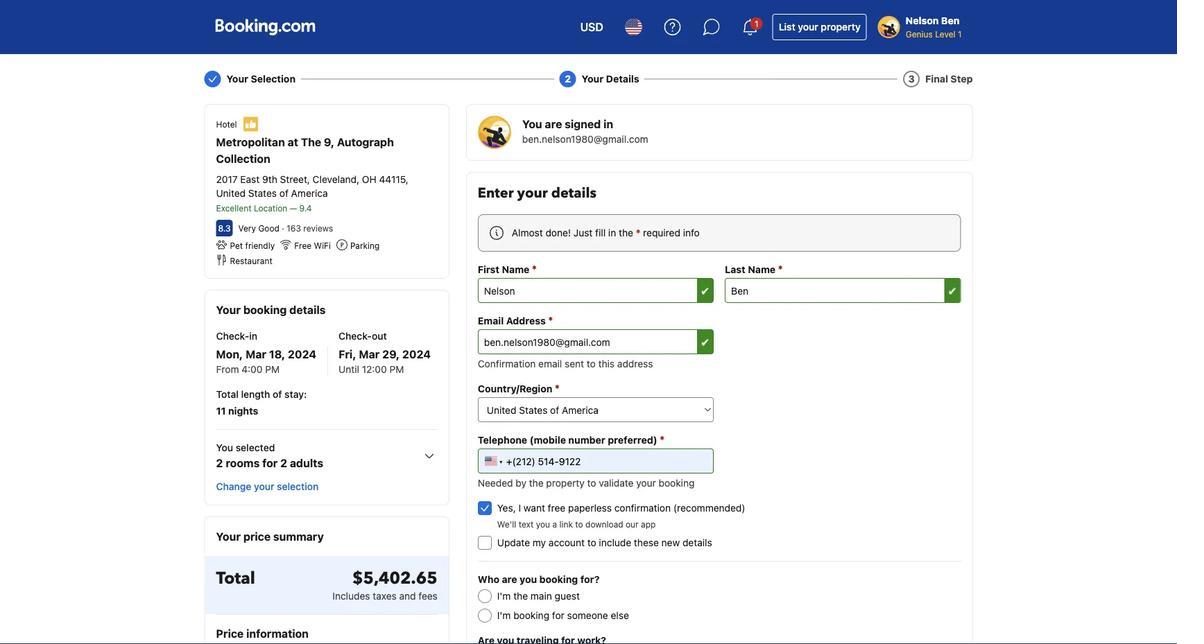 Task type: vqa. For each thing, say whether or not it's contained in the screenshot.
the top the booking.
no



Task type: locate. For each thing, give the bounding box(es) containing it.
1 horizontal spatial 1
[[958, 29, 962, 39]]

check- inside check-in mon, mar 18, 2024 from 4:00 pm
[[216, 331, 249, 342]]

2 left rooms
[[216, 457, 223, 470]]

telephone
[[478, 435, 527, 446]]

total
[[216, 389, 239, 400], [216, 567, 255, 590]]

i'm for i'm booking for someone else
[[497, 610, 511, 622]]

9,
[[324, 136, 334, 149]]

0 horizontal spatial name
[[502, 264, 530, 275]]

1 horizontal spatial 2024
[[402, 348, 431, 361]]

stay:
[[285, 389, 307, 400]]

1 vertical spatial for
[[552, 610, 565, 622]]

property up free
[[546, 478, 585, 489]]

you are signed in ben.nelson1980@gmail.com
[[522, 118, 649, 145]]

name inside last name *
[[748, 264, 776, 275]]

your right 'change' at bottom left
[[254, 481, 274, 493]]

11
[[216, 406, 226, 417]]

0 horizontal spatial 1
[[755, 19, 759, 28]]

united
[[216, 188, 246, 199]]

these
[[634, 537, 659, 549]]

i'm for i'm the main guest
[[497, 591, 511, 602]]

total inside total length of stay: 11 nights
[[216, 389, 239, 400]]

1 right "level"
[[958, 29, 962, 39]]

property
[[821, 21, 861, 33], [546, 478, 585, 489]]

someone
[[567, 610, 608, 622]]

check- up fri,
[[339, 331, 372, 342]]

1 vertical spatial property
[[546, 478, 585, 489]]

2 i'm from the top
[[497, 610, 511, 622]]

3
[[909, 73, 915, 85]]

your details
[[582, 73, 639, 85]]

* left required on the top
[[636, 227, 641, 239]]

just
[[574, 227, 593, 239]]

2 horizontal spatial details
[[683, 537, 712, 549]]

your for your selection
[[227, 73, 248, 85]]

of down the street,
[[280, 188, 289, 199]]

1 vertical spatial total
[[216, 567, 255, 590]]

details
[[606, 73, 639, 85]]

collection
[[216, 152, 270, 165]]

who are you booking for?
[[478, 574, 600, 586]]

2 mar from the left
[[359, 348, 380, 361]]

preferred)
[[608, 435, 658, 446]]

1 horizontal spatial name
[[748, 264, 776, 275]]

1 horizontal spatial property
[[821, 21, 861, 33]]

check- up the mon, at bottom left
[[216, 331, 249, 342]]

of left stay:
[[273, 389, 282, 400]]

rated very good element
[[238, 224, 280, 233]]

free
[[294, 241, 312, 250]]

details up check-in mon, mar 18, 2024 from 4:00 pm
[[290, 304, 326, 317]]

nelson ben genius level 1
[[906, 15, 962, 39]]

step
[[951, 73, 973, 85]]

email
[[478, 315, 504, 327]]

check- for mon,
[[216, 331, 249, 342]]

total for total length of stay: 11 nights
[[216, 389, 239, 400]]

list
[[779, 21, 796, 33]]

selected
[[236, 442, 275, 454]]

autograph
[[337, 136, 394, 149]]

* right the last
[[778, 263, 783, 275]]

last
[[725, 264, 746, 275]]

2024 inside check-in mon, mar 18, 2024 from 4:00 pm
[[288, 348, 316, 361]]

0 vertical spatial in
[[604, 118, 613, 131]]

0 vertical spatial total
[[216, 389, 239, 400]]

telephone (mobile number preferred) *
[[478, 434, 665, 446]]

0 vertical spatial details
[[551, 184, 597, 203]]

2 left adults
[[280, 457, 287, 470]]

your selection
[[227, 73, 296, 85]]

check-in mon, mar 18, 2024 from 4:00 pm
[[216, 331, 316, 375]]

name for last name *
[[748, 264, 776, 275]]

include
[[599, 537, 632, 549]]

restaurant
[[230, 256, 273, 266]]

0 horizontal spatial for
[[262, 457, 278, 470]]

the right "by"
[[529, 478, 544, 489]]

2 name from the left
[[748, 264, 776, 275]]

want
[[524, 503, 545, 514]]

good
[[258, 224, 280, 233]]

2 total from the top
[[216, 567, 255, 590]]

this
[[599, 358, 615, 370]]

1 2024 from the left
[[288, 348, 316, 361]]

change
[[216, 481, 251, 493]]

0 vertical spatial the
[[619, 227, 633, 239]]

1 vertical spatial you
[[216, 442, 233, 454]]

your inside change your selection link
[[254, 481, 274, 493]]

2 vertical spatial in
[[249, 331, 257, 342]]

your inside list your property link
[[798, 21, 819, 33]]

email address *
[[478, 315, 553, 327]]

your right list
[[798, 21, 819, 33]]

booking up check-in mon, mar 18, 2024 from 4:00 pm
[[243, 304, 287, 317]]

are left signed
[[545, 118, 562, 131]]

you left signed
[[522, 118, 542, 131]]

for down guest
[[552, 610, 565, 622]]

2017
[[216, 174, 238, 185]]

name right first
[[502, 264, 530, 275]]

1 vertical spatial i'm
[[497, 610, 511, 622]]

1 vertical spatial you
[[520, 574, 537, 586]]

1 horizontal spatial the
[[529, 478, 544, 489]]

you left the a on the left bottom
[[536, 520, 550, 529]]

you up rooms
[[216, 442, 233, 454]]

2
[[565, 73, 571, 85], [216, 457, 223, 470], [280, 457, 287, 470]]

* down almost on the left top of page
[[532, 263, 537, 275]]

0 horizontal spatial check-
[[216, 331, 249, 342]]

Double-check for typos text field
[[478, 330, 714, 355]]

your up the mon, at bottom left
[[216, 304, 241, 317]]

your for selection
[[254, 481, 274, 493]]

1 name from the left
[[502, 264, 530, 275]]

0 vertical spatial i'm
[[497, 591, 511, 602]]

1 horizontal spatial details
[[551, 184, 597, 203]]

includes taxes and fees
[[333, 591, 438, 602]]

1 total from the top
[[216, 389, 239, 400]]

1 vertical spatial are
[[502, 574, 517, 586]]

in right signed
[[604, 118, 613, 131]]

download
[[586, 520, 624, 529]]

name for first name *
[[502, 264, 530, 275]]

your booking details
[[216, 304, 326, 317]]

your
[[227, 73, 248, 85], [582, 73, 604, 85], [216, 304, 241, 317], [216, 530, 241, 544]]

info
[[683, 227, 700, 239]]

your left selection
[[227, 73, 248, 85]]

for
[[262, 457, 278, 470], [552, 610, 565, 622]]

you inside who are you booking for? element
[[520, 574, 537, 586]]

your left price
[[216, 530, 241, 544]]

change your selection link
[[211, 475, 324, 500]]

mar
[[246, 348, 266, 361], [359, 348, 380, 361]]

cleveland,
[[313, 174, 359, 185]]

check- inside check-out fri, mar 29, 2024 until 12:00 pm
[[339, 331, 372, 342]]

(recommended)
[[674, 503, 746, 514]]

1 vertical spatial details
[[290, 304, 326, 317]]

mar up 4:00 pm at the left bottom
[[246, 348, 266, 361]]

hotel
[[216, 119, 237, 129]]

property right list
[[821, 21, 861, 33]]

1 vertical spatial 1
[[958, 29, 962, 39]]

the right the fill
[[619, 227, 633, 239]]

for down selected
[[262, 457, 278, 470]]

booking
[[243, 304, 287, 317], [659, 478, 695, 489], [540, 574, 578, 586], [514, 610, 550, 622]]

0 vertical spatial are
[[545, 118, 562, 131]]

your price summary
[[216, 530, 324, 544]]

2 horizontal spatial 2
[[565, 73, 571, 85]]

are
[[545, 118, 562, 131], [502, 574, 517, 586]]

total up 11
[[216, 389, 239, 400]]

at
[[288, 136, 298, 149]]

details right new
[[683, 537, 712, 549]]

0 vertical spatial for
[[262, 457, 278, 470]]

1 vertical spatial of
[[273, 389, 282, 400]]

very good · 163 reviews
[[238, 224, 333, 233]]

1 i'm from the top
[[497, 591, 511, 602]]

mar for 29,
[[359, 348, 380, 361]]

mar inside check-in mon, mar 18, 2024 from 4:00 pm
[[246, 348, 266, 361]]

confirmation email sent to this address
[[478, 358, 653, 370]]

mar up 12:00 pm
[[359, 348, 380, 361]]

total down price
[[216, 567, 255, 590]]

2 vertical spatial the
[[514, 591, 528, 602]]

mar inside check-out fri, mar 29, 2024 until 12:00 pm
[[359, 348, 380, 361]]

2024 inside check-out fri, mar 29, 2024 until 12:00 pm
[[402, 348, 431, 361]]

name right the last
[[748, 264, 776, 275]]

2 check- from the left
[[339, 331, 372, 342]]

0 horizontal spatial are
[[502, 574, 517, 586]]

1 horizontal spatial are
[[545, 118, 562, 131]]

to down +1 text field
[[587, 478, 596, 489]]

None text field
[[478, 278, 714, 303], [725, 278, 961, 303], [478, 278, 714, 303], [725, 278, 961, 303]]

total for total
[[216, 567, 255, 590]]

1 horizontal spatial check-
[[339, 331, 372, 342]]

level
[[935, 29, 956, 39]]

0 vertical spatial you
[[522, 118, 542, 131]]

* down email
[[555, 383, 560, 395]]

check-out fri, mar 29, 2024 until 12:00 pm
[[339, 331, 431, 375]]

first name *
[[478, 263, 537, 275]]

2024 for fri, mar 29, 2024
[[402, 348, 431, 361]]

your for your price summary
[[216, 530, 241, 544]]

name
[[502, 264, 530, 275], [748, 264, 776, 275]]

0 horizontal spatial the
[[514, 591, 528, 602]]

by
[[516, 478, 527, 489]]

0 vertical spatial 1
[[755, 19, 759, 28]]

8.3
[[218, 223, 231, 233]]

check-
[[216, 331, 249, 342], [339, 331, 372, 342]]

my
[[533, 537, 546, 549]]

2 2024 from the left
[[402, 348, 431, 361]]

0 horizontal spatial mar
[[246, 348, 266, 361]]

1 check- from the left
[[216, 331, 249, 342]]

name inside first name *
[[502, 264, 530, 275]]

are inside you are signed in ben.nelson1980@gmail.com
[[545, 118, 562, 131]]

2024 right 18,
[[288, 348, 316, 361]]

pet friendly
[[230, 241, 275, 250]]

are right who
[[502, 574, 517, 586]]

the
[[619, 227, 633, 239], [529, 478, 544, 489], [514, 591, 528, 602]]

your right enter
[[517, 184, 548, 203]]

your left details
[[582, 73, 604, 85]]

1 mar from the left
[[246, 348, 266, 361]]

0 vertical spatial of
[[280, 188, 289, 199]]

yes, i want free paperless confirmation (recommended) we'll text you a link to download our app
[[497, 503, 746, 529]]

0 horizontal spatial details
[[290, 304, 326, 317]]

in down 'your booking details'
[[249, 331, 257, 342]]

you up "i'm the main guest"
[[520, 574, 537, 586]]

1 horizontal spatial mar
[[359, 348, 380, 361]]

0 horizontal spatial 2024
[[288, 348, 316, 361]]

2024 for mon, mar 18, 2024
[[288, 348, 316, 361]]

2 left your details
[[565, 73, 571, 85]]

the left main
[[514, 591, 528, 602]]

details for enter your details
[[551, 184, 597, 203]]

fees
[[419, 591, 438, 602]]

nights
[[228, 406, 258, 417]]

0 vertical spatial you
[[536, 520, 550, 529]]

america
[[291, 188, 328, 199]]

yes,
[[497, 503, 516, 514]]

in right the fill
[[608, 227, 616, 239]]

1 vertical spatial in
[[608, 227, 616, 239]]

0 horizontal spatial property
[[546, 478, 585, 489]]

you inside you selected 2 rooms for  2 adults
[[216, 442, 233, 454]]

0 horizontal spatial 2
[[216, 457, 223, 470]]

your for your details
[[582, 73, 604, 85]]

2024 right "29,"
[[402, 348, 431, 361]]

1 horizontal spatial you
[[522, 118, 542, 131]]

details up just
[[551, 184, 597, 203]]

usd button
[[572, 10, 612, 44]]

number
[[569, 435, 606, 446]]

are for who
[[502, 574, 517, 586]]

to right link
[[575, 520, 583, 529]]

parking
[[350, 241, 380, 250]]

1 left list
[[755, 19, 759, 28]]

0 horizontal spatial you
[[216, 442, 233, 454]]

you inside you are signed in ben.nelson1980@gmail.com
[[522, 118, 542, 131]]

44115,
[[379, 174, 409, 185]]



Task type: describe. For each thing, give the bounding box(es) containing it.
for?
[[581, 574, 600, 586]]

you inside the "yes, i want free paperless confirmation (recommended) we'll text you a link to download our app"
[[536, 520, 550, 529]]

* right address
[[548, 315, 553, 327]]

your up confirmation
[[636, 478, 656, 489]]

you for you selected
[[216, 442, 233, 454]]

list your property
[[779, 21, 861, 33]]

4:00 pm
[[242, 364, 280, 375]]

we'll
[[497, 520, 516, 529]]

almost done! just fill in the * required info
[[512, 227, 700, 239]]

done!
[[546, 227, 571, 239]]

friendly
[[245, 241, 275, 250]]

mar for 18,
[[246, 348, 266, 361]]

1 vertical spatial the
[[529, 478, 544, 489]]

wifi
[[314, 241, 331, 250]]

price information
[[216, 628, 309, 641]]

update my account to include these new details
[[497, 537, 712, 549]]

in inside you are signed in ben.nelson1980@gmail.com
[[604, 118, 613, 131]]

booking up (recommended)
[[659, 478, 695, 489]]

app
[[641, 520, 656, 529]]

metropolitan at the 9, autograph collection
[[216, 136, 394, 165]]

for inside you selected 2 rooms for  2 adults
[[262, 457, 278, 470]]

12:00 pm
[[362, 364, 404, 375]]

1 inside button
[[755, 19, 759, 28]]

selection
[[277, 481, 319, 493]]

check- for fri,
[[339, 331, 372, 342]]

of inside 2017 east 9th street, cleveland, oh 44115, united states of america excellent location — 9.4
[[280, 188, 289, 199]]

2 vertical spatial details
[[683, 537, 712, 549]]

of inside total length of stay: 11 nights
[[273, 389, 282, 400]]

i'm booking for someone else
[[497, 610, 629, 622]]

signed
[[565, 118, 601, 131]]

are you traveling for work? element
[[467, 634, 961, 645]]

confirmation
[[615, 503, 671, 514]]

i
[[519, 503, 521, 514]]

the
[[301, 136, 321, 149]]

details for your booking details
[[290, 304, 326, 317]]

scored 8.3 element
[[216, 220, 233, 237]]

validate
[[599, 478, 634, 489]]

needed by the property to validate your booking
[[478, 478, 695, 489]]

·
[[282, 224, 284, 233]]

in inside check-in mon, mar 18, 2024 from 4:00 pm
[[249, 331, 257, 342]]

0 vertical spatial property
[[821, 21, 861, 33]]

update
[[497, 537, 530, 549]]

fri,
[[339, 348, 356, 361]]

booking.com online hotel reservations image
[[215, 19, 315, 35]]

(mobile
[[530, 435, 566, 446]]

total length of stay: 11 nights
[[216, 389, 307, 417]]

nelson
[[906, 15, 939, 26]]

email
[[539, 358, 562, 370]]

account
[[549, 537, 585, 549]]

first
[[478, 264, 500, 275]]

and
[[399, 591, 416, 602]]

genius
[[906, 29, 933, 39]]

link
[[560, 520, 573, 529]]

+1 text field
[[478, 449, 714, 474]]

the inside who are you booking for? element
[[514, 591, 528, 602]]

1 horizontal spatial 2
[[280, 457, 287, 470]]

i'm the main guest
[[497, 591, 580, 602]]

almost
[[512, 227, 543, 239]]

to left this
[[587, 358, 596, 370]]

price
[[216, 628, 244, 641]]

9.4
[[299, 203, 312, 213]]

information
[[246, 628, 309, 641]]

your for your booking details
[[216, 304, 241, 317]]

pet
[[230, 241, 243, 250]]

who
[[478, 574, 500, 586]]

you selected 2 rooms for  2 adults
[[216, 442, 323, 470]]

states
[[248, 188, 277, 199]]

country/region *
[[478, 383, 560, 395]]

needed
[[478, 478, 513, 489]]

reviews
[[303, 224, 333, 233]]

selection
[[251, 73, 296, 85]]

mon,
[[216, 348, 243, 361]]

are for you
[[545, 118, 562, 131]]

ben.nelson1980@gmail.com
[[522, 134, 649, 145]]

to down download
[[587, 537, 596, 549]]

to inside the "yes, i want free paperless confirmation (recommended) we'll text you a link to download our app"
[[575, 520, 583, 529]]

oh
[[362, 174, 377, 185]]

booking up guest
[[540, 574, 578, 586]]

location
[[254, 203, 287, 213]]

1 horizontal spatial for
[[552, 610, 565, 622]]

last name *
[[725, 263, 783, 275]]

—
[[290, 203, 297, 213]]

very
[[238, 224, 256, 233]]

2 horizontal spatial the
[[619, 227, 633, 239]]

street,
[[280, 174, 310, 185]]

enter
[[478, 184, 514, 203]]

address
[[617, 358, 653, 370]]

confirmation
[[478, 358, 536, 370]]

booking down "i'm the main guest"
[[514, 610, 550, 622]]

final
[[926, 73, 948, 85]]

sent
[[565, 358, 584, 370]]

9th
[[262, 174, 277, 185]]

main
[[531, 591, 552, 602]]

you for you are signed in
[[522, 118, 542, 131]]

1 inside nelson ben genius level 1
[[958, 29, 962, 39]]

your for property
[[798, 21, 819, 33]]

163
[[287, 224, 301, 233]]

* right "preferred)"
[[660, 434, 665, 446]]

your for details
[[517, 184, 548, 203]]

new
[[662, 537, 680, 549]]

until
[[339, 364, 359, 375]]

who are you booking for? element
[[478, 573, 961, 623]]

excellent
[[216, 203, 252, 213]]

our
[[626, 520, 639, 529]]

fill
[[595, 227, 606, 239]]

guest
[[555, 591, 580, 602]]

29,
[[382, 348, 400, 361]]



